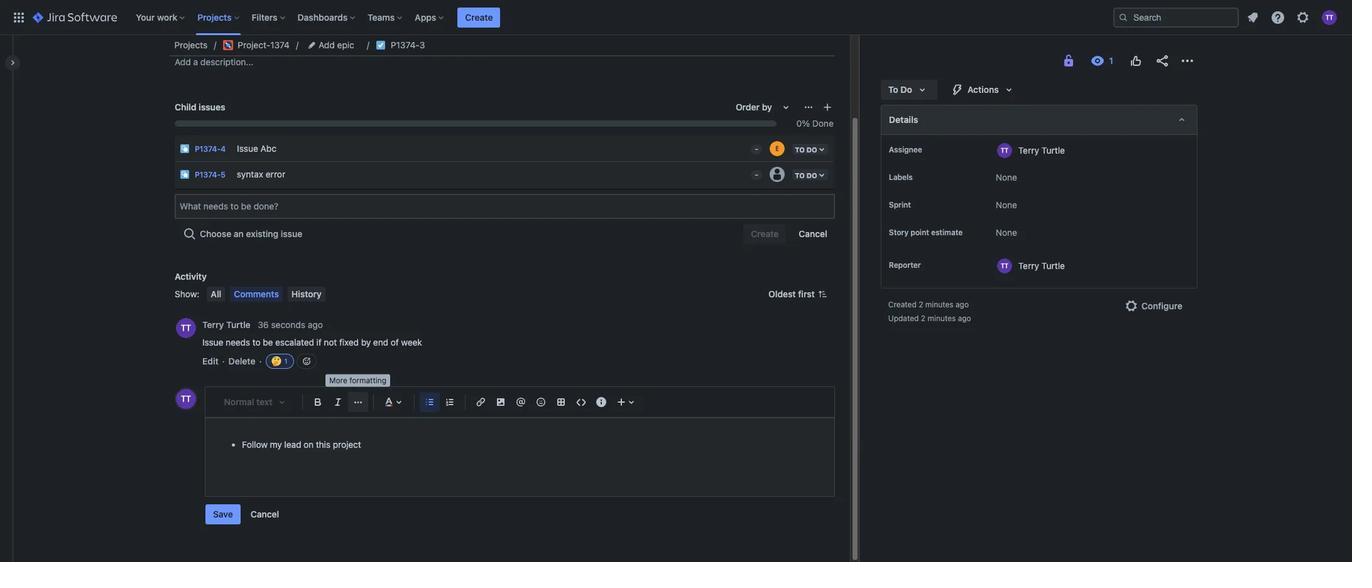 Task type: vqa. For each thing, say whether or not it's contained in the screenshot.
right Issue
yes



Task type: describe. For each thing, give the bounding box(es) containing it.
order
[[736, 102, 760, 112]]

- button for abc
[[746, 136, 763, 156]]

comments
[[234, 289, 279, 300]]

actions button
[[942, 80, 1024, 100]]

choose an existing issue
[[200, 229, 302, 239]]

search image
[[1118, 12, 1128, 22]]

2 vertical spatial terry
[[202, 320, 224, 331]]

order by button
[[728, 97, 801, 117]]

none for sprint
[[996, 200, 1017, 210]]

labels
[[889, 173, 913, 182]]

p1374-3 link
[[391, 38, 425, 53]]

issue actions image
[[803, 102, 813, 112]]

1
[[284, 357, 288, 366]]

needs
[[226, 337, 250, 348]]

your
[[136, 12, 155, 22]]

on
[[303, 440, 314, 450]]

- button for error
[[746, 162, 763, 182]]

story
[[889, 228, 909, 237]]

projects button
[[194, 7, 244, 27]]

issue abc
[[237, 143, 276, 154]]

1 button
[[265, 354, 294, 369]]

story point estimate pin to top. only you can see pinned fields. image
[[891, 238, 901, 248]]

p1374-5
[[195, 170, 225, 180]]

project-
[[238, 40, 271, 50]]

add epic button
[[305, 38, 358, 53]]

your work button
[[132, 7, 190, 27]]

settings image
[[1295, 10, 1311, 25]]

Child issues field
[[176, 195, 834, 218]]

issue for issue needs to be escalated if not fixed by end of week
[[202, 337, 223, 348]]

p1374-3
[[391, 40, 425, 50]]

be
[[263, 337, 273, 348]]

to
[[252, 337, 260, 348]]

bullet list ⌘⇧8 image
[[422, 395, 437, 410]]

sprint
[[889, 200, 911, 210]]

follow my lead on this project
[[242, 440, 361, 450]]

save
[[213, 509, 233, 520]]

teams
[[368, 12, 395, 22]]

dashboards button
[[294, 7, 360, 27]]

copy link to comment image
[[325, 320, 335, 330]]

0 vertical spatial 2
[[919, 300, 923, 310]]

p1374-5 link
[[195, 170, 225, 180]]

description
[[175, 39, 223, 50]]

filters button
[[248, 7, 290, 27]]

add for add a description...
[[175, 57, 191, 67]]

mention image
[[513, 395, 528, 410]]

first
[[798, 289, 815, 300]]

0 % done
[[796, 118, 834, 129]]

choose
[[200, 229, 231, 239]]

to do
[[888, 84, 912, 95]]

p1374-4 link
[[195, 145, 226, 154]]

delete
[[228, 356, 255, 367]]

turtle for reporter
[[1042, 260, 1065, 271]]

choose an existing issue button
[[175, 224, 310, 244]]

dashboards
[[298, 12, 348, 22]]

follow
[[242, 440, 268, 450]]

0 vertical spatial minutes
[[925, 300, 953, 310]]

issue type: subtask image for syntax error
[[180, 170, 190, 180]]

issue
[[281, 229, 302, 239]]

not
[[324, 337, 337, 348]]

delete button
[[228, 356, 255, 368]]

project
[[333, 440, 361, 450]]

p1374- for 5
[[195, 170, 221, 180]]

details
[[889, 114, 918, 125]]

syntax error
[[237, 169, 285, 179]]

4
[[221, 145, 226, 154]]

turtle for assignee
[[1042, 145, 1065, 155]]

project-1374
[[238, 40, 290, 50]]

syntax
[[237, 169, 263, 179]]

menu bar containing all
[[204, 287, 328, 302]]

:thinking: image
[[271, 357, 281, 367]]

to do button
[[881, 80, 937, 100]]

child
[[175, 102, 196, 112]]

assignee
[[889, 145, 922, 155]]

formatting
[[349, 376, 386, 386]]

projects for projects link on the left of page
[[175, 40, 208, 50]]

fixed
[[339, 337, 359, 348]]

project 1374 image
[[223, 40, 233, 50]]

issue type: subtask image for issue abc
[[180, 144, 190, 154]]

a
[[193, 57, 198, 67]]

more
[[329, 376, 347, 386]]

- for syntax error
[[755, 170, 758, 180]]

oldest first button
[[761, 287, 835, 302]]

Search field
[[1113, 7, 1239, 27]]

epic
[[337, 40, 355, 50]]

newest first image
[[817, 290, 827, 300]]

primary element
[[8, 0, 1113, 35]]

reporter
[[889, 261, 921, 270]]

error
[[266, 169, 285, 179]]

teams button
[[364, 7, 407, 27]]

seconds
[[271, 320, 305, 331]]

ago right created
[[956, 300, 969, 310]]

0 vertical spatial cancel
[[799, 229, 827, 239]]

create child image
[[822, 102, 832, 112]]

bold ⌘b image
[[310, 395, 325, 410]]

save button
[[205, 505, 241, 525]]

details element
[[881, 105, 1197, 135]]

history button
[[288, 287, 325, 302]]

info panel image
[[594, 395, 609, 410]]

work
[[157, 12, 177, 22]]

existing
[[246, 229, 278, 239]]

ago left copy link to comment image
[[308, 320, 323, 331]]

Comment - Main content area, start typing to enter text. text field
[[227, 438, 813, 476]]

1 none from the top
[[996, 172, 1017, 183]]

vote options: no one has voted for this issue yet. image
[[1128, 53, 1143, 68]]

escalated
[[275, 337, 314, 348]]



Task type: locate. For each thing, give the bounding box(es) containing it.
all
[[211, 289, 221, 300]]

1 horizontal spatial cancel
[[799, 229, 827, 239]]

5
[[221, 170, 225, 180]]

abc
[[260, 143, 276, 154]]

1 vertical spatial minutes
[[928, 314, 956, 324]]

minutes right created
[[925, 300, 953, 310]]

ago right updated
[[958, 314, 971, 324]]

terry turtle for assignee
[[1018, 145, 1065, 155]]

projects up project 1374 image
[[197, 12, 232, 22]]

your profile and settings image
[[1322, 10, 1337, 25]]

issue type: subtask image left p1374-4 link
[[180, 144, 190, 154]]

0 vertical spatial turtle
[[1042, 145, 1065, 155]]

apps button
[[411, 7, 449, 27]]

2 issue type: subtask image from the top
[[180, 170, 190, 180]]

2 vertical spatial terry turtle
[[202, 320, 250, 331]]

terry turtle
[[1018, 145, 1065, 155], [1018, 260, 1065, 271], [202, 320, 250, 331]]

add inside dropdown button
[[319, 40, 335, 50]]

0 vertical spatial p1374-
[[391, 40, 420, 50]]

1 vertical spatial cancel
[[251, 509, 279, 520]]

1374
[[271, 40, 290, 50]]

issue
[[237, 143, 258, 154], [202, 337, 223, 348]]

done
[[812, 118, 834, 129]]

assignee pin to top. only you can see pinned fields. image
[[925, 145, 935, 155]]

- left unassigned icon
[[755, 170, 758, 180]]

to
[[888, 84, 898, 95]]

p1374- left copy link to issue image
[[391, 40, 420, 50]]

this
[[316, 440, 330, 450]]

1 horizontal spatial issue
[[237, 143, 258, 154]]

copy link to issue image
[[423, 40, 433, 50]]

1 horizontal spatial by
[[762, 102, 772, 112]]

1 vertical spatial 2
[[921, 314, 925, 324]]

by left end
[[361, 337, 371, 348]]

0 horizontal spatial cancel button
[[243, 505, 287, 525]]

0 horizontal spatial add
[[175, 57, 191, 67]]

0 vertical spatial cancel button
[[791, 224, 835, 244]]

an
[[234, 229, 244, 239]]

1 vertical spatial none
[[996, 200, 1017, 210]]

create button
[[458, 7, 500, 27]]

2 right created
[[919, 300, 923, 310]]

1 vertical spatial - button
[[746, 162, 763, 182]]

1 vertical spatial p1374-
[[195, 145, 221, 154]]

task image
[[376, 40, 386, 50]]

of
[[391, 337, 399, 348]]

cancel button up the first
[[791, 224, 835, 244]]

0 vertical spatial projects
[[197, 12, 232, 22]]

36 seconds ago
[[258, 320, 323, 331]]

project-1374 link
[[223, 38, 290, 53]]

cancel button right save button
[[243, 505, 287, 525]]

p1374- for 3
[[391, 40, 420, 50]]

1 vertical spatial -
[[755, 170, 758, 180]]

oldest
[[768, 289, 796, 300]]

issue left abc
[[237, 143, 258, 154]]

2 - button from the top
[[746, 162, 763, 182]]

all button
[[207, 287, 225, 302]]

sidebar navigation image
[[0, 50, 28, 75]]

add
[[319, 40, 335, 50], [175, 57, 191, 67]]

cancel right save
[[251, 509, 279, 520]]

1 vertical spatial add
[[175, 57, 191, 67]]

add a description...
[[175, 57, 253, 67]]

terry for assignee
[[1018, 145, 1039, 155]]

profile image of terry turtle image
[[176, 389, 196, 410]]

- for issue abc
[[755, 145, 758, 154]]

add image, video, or file image
[[493, 395, 508, 410]]

- button left unassigned icon
[[746, 162, 763, 182]]

reporter pin to top. only you can see pinned fields. image
[[923, 261, 933, 271]]

issue type: subtask image
[[180, 144, 190, 154], [180, 170, 190, 180]]

your work
[[136, 12, 177, 22]]

p1374- down p1374-4 link
[[195, 170, 221, 180]]

1 horizontal spatial cancel button
[[791, 224, 835, 244]]

notifications image
[[1245, 10, 1260, 25]]

more formatting image
[[351, 395, 366, 410]]

my
[[270, 440, 282, 450]]

more formatting tooltip
[[325, 375, 390, 387]]

add left a
[[175, 57, 191, 67]]

0 horizontal spatial by
[[361, 337, 371, 348]]

issues
[[199, 102, 225, 112]]

- left assignee: eloisefrancis23 icon
[[755, 145, 758, 154]]

appswitcher icon image
[[11, 10, 26, 25]]

projects inside 'dropdown button'
[[197, 12, 232, 22]]

help image
[[1270, 10, 1285, 25]]

italic ⌘i image
[[330, 395, 346, 410]]

none for story point estimate
[[996, 227, 1017, 238]]

3 none from the top
[[996, 227, 1017, 238]]

p1374-4
[[195, 145, 226, 154]]

p1374- for 4
[[195, 145, 221, 154]]

estimate
[[931, 228, 963, 237]]

0 vertical spatial none
[[996, 172, 1017, 183]]

cancel up the first
[[799, 229, 827, 239]]

minutes right updated
[[928, 314, 956, 324]]

p1374- up p1374-5 link
[[195, 145, 221, 154]]

link image
[[473, 395, 488, 410]]

2 vertical spatial none
[[996, 227, 1017, 238]]

0 vertical spatial -
[[755, 145, 758, 154]]

1 issue type: subtask image from the top
[[180, 144, 190, 154]]

assignee: eloisefrancis23 image
[[770, 141, 785, 156]]

if
[[316, 337, 321, 348]]

0 vertical spatial add
[[319, 40, 335, 50]]

cancel
[[799, 229, 827, 239], [251, 509, 279, 520]]

1 vertical spatial issue type: subtask image
[[180, 170, 190, 180]]

turtle
[[1042, 145, 1065, 155], [1042, 260, 1065, 271], [226, 320, 250, 331]]

0 vertical spatial terry turtle
[[1018, 145, 1065, 155]]

menu bar
[[204, 287, 328, 302]]

show:
[[175, 289, 199, 300]]

add left epic
[[319, 40, 335, 50]]

0 horizontal spatial issue
[[202, 337, 223, 348]]

%
[[802, 118, 810, 129]]

1 - from the top
[[755, 145, 758, 154]]

1 vertical spatial projects
[[175, 40, 208, 50]]

projects
[[197, 12, 232, 22], [175, 40, 208, 50]]

0
[[796, 118, 802, 129]]

created 2 minutes ago updated 2 minutes ago
[[888, 300, 971, 324]]

2 vertical spatial turtle
[[226, 320, 250, 331]]

add reaction image
[[301, 357, 311, 367]]

issue abc link
[[232, 136, 746, 161]]

1 horizontal spatial add
[[319, 40, 335, 50]]

code snippet image
[[574, 395, 589, 410]]

2 none from the top
[[996, 200, 1017, 210]]

oldest first
[[768, 289, 815, 300]]

more formatting
[[329, 376, 386, 386]]

terry turtle for reporter
[[1018, 260, 1065, 271]]

0 horizontal spatial cancel
[[251, 509, 279, 520]]

1 vertical spatial by
[[361, 337, 371, 348]]

projects up a
[[175, 40, 208, 50]]

actions
[[968, 84, 999, 95]]

2 right updated
[[921, 314, 925, 324]]

-
[[755, 145, 758, 154], [755, 170, 758, 180]]

create
[[465, 12, 493, 22]]

week
[[401, 337, 422, 348]]

issue for issue abc
[[237, 143, 258, 154]]

comments button
[[230, 287, 283, 302]]

p1374-
[[391, 40, 420, 50], [195, 145, 221, 154], [195, 170, 221, 180]]

none
[[996, 172, 1017, 183], [996, 200, 1017, 210], [996, 227, 1017, 238]]

0 vertical spatial - button
[[746, 136, 763, 156]]

do
[[901, 84, 912, 95]]

projects link
[[175, 38, 208, 53]]

numbered list ⌘⇧7 image
[[442, 395, 457, 410]]

1 vertical spatial issue
[[202, 337, 223, 348]]

- button left assignee: eloisefrancis23 icon
[[746, 136, 763, 156]]

1 - button from the top
[[746, 136, 763, 156]]

add for add epic
[[319, 40, 335, 50]]

configure link
[[1116, 297, 1190, 317]]

story point estimate
[[889, 228, 963, 237]]

table image
[[553, 395, 569, 410]]

syntax error link
[[232, 162, 746, 187]]

activity
[[175, 271, 207, 282]]

1 vertical spatial turtle
[[1042, 260, 1065, 271]]

1 vertical spatial terry turtle
[[1018, 260, 1065, 271]]

2 vertical spatial p1374-
[[195, 170, 221, 180]]

actions image
[[1180, 53, 1195, 68]]

point
[[910, 228, 929, 237]]

- button
[[746, 136, 763, 156], [746, 162, 763, 182]]

child issues
[[175, 102, 225, 112]]

terry for reporter
[[1018, 260, 1039, 271]]

history
[[291, 289, 322, 300]]

0 vertical spatial by
[[762, 102, 772, 112]]

jira software image
[[33, 10, 117, 25], [33, 10, 117, 25]]

2 - from the top
[[755, 170, 758, 180]]

by right order
[[762, 102, 772, 112]]

by inside popup button
[[762, 102, 772, 112]]

3
[[420, 40, 425, 50]]

banner
[[0, 0, 1352, 35]]

:thinking: image
[[271, 357, 281, 367]]

description...
[[200, 57, 253, 67]]

0 vertical spatial terry
[[1018, 145, 1039, 155]]

share image
[[1155, 53, 1170, 68]]

cancel button
[[791, 224, 835, 244], [243, 505, 287, 525]]

apps
[[415, 12, 436, 22]]

projects for the projects 'dropdown button'
[[197, 12, 232, 22]]

unassigned image
[[770, 167, 785, 182]]

0 vertical spatial issue
[[237, 143, 258, 154]]

edit
[[202, 356, 218, 367]]

emoji image
[[533, 395, 548, 410]]

issue type: subtask image left p1374-5 link
[[180, 170, 190, 180]]

issue up edit
[[202, 337, 223, 348]]

1 vertical spatial terry
[[1018, 260, 1039, 271]]

0 vertical spatial issue type: subtask image
[[180, 144, 190, 154]]

order by
[[736, 102, 772, 112]]

issue inside issue abc link
[[237, 143, 258, 154]]

banner containing your work
[[0, 0, 1352, 35]]

1 vertical spatial cancel button
[[243, 505, 287, 525]]

end
[[373, 337, 388, 348]]



